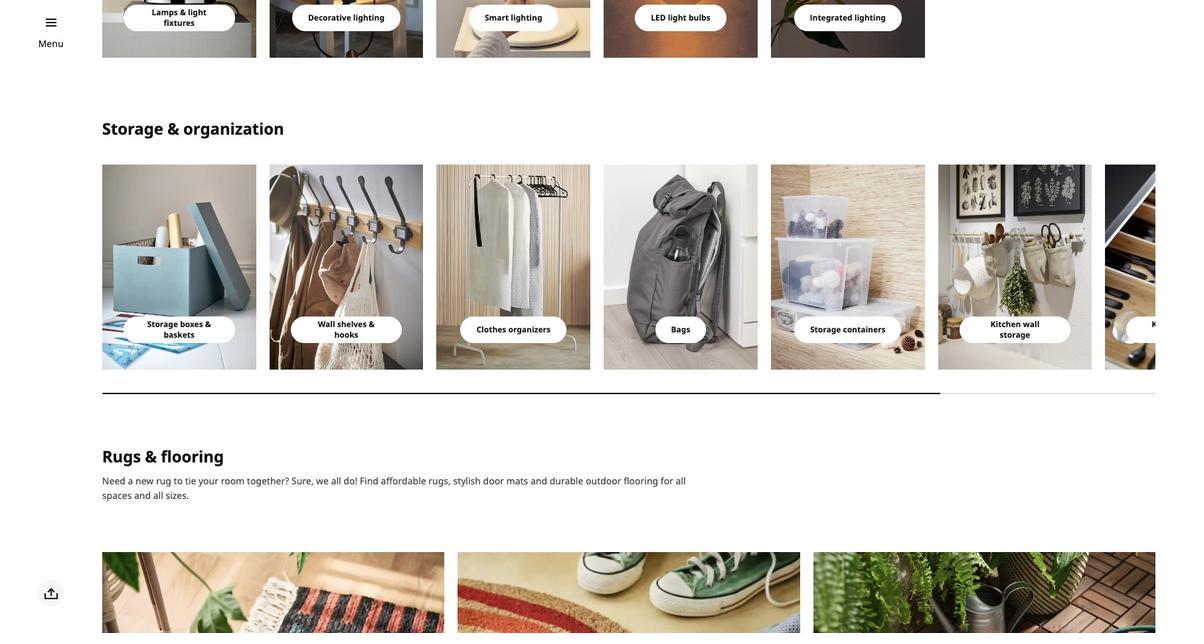 Task type: vqa. For each thing, say whether or not it's contained in the screenshot.
MEASURING
no



Task type: locate. For each thing, give the bounding box(es) containing it.
decorative lighting list item
[[269, 0, 423, 58]]

1 kitchen from the left
[[991, 319, 1021, 330]]

lamps & light fixtures button
[[123, 5, 235, 31]]

& for light
[[180, 7, 186, 18]]

lighting for decorative lighting
[[353, 12, 385, 23]]

1 lighting from the left
[[353, 12, 385, 23]]

1 vertical spatial and
[[134, 489, 151, 502]]

all right for
[[676, 475, 686, 487]]

hooks
[[334, 329, 358, 341]]

lighting for integrated lighting
[[855, 12, 886, 23]]

lighting
[[353, 12, 385, 23], [511, 12, 542, 23], [855, 12, 886, 23]]

find
[[360, 475, 379, 487]]

0 vertical spatial and
[[531, 475, 547, 487]]

1 horizontal spatial all
[[331, 475, 341, 487]]

clothes organizers list item
[[437, 165, 590, 370]]

smart
[[485, 12, 509, 23]]

all
[[331, 475, 341, 487], [676, 475, 686, 487], [153, 489, 163, 502]]

0 horizontal spatial lighting
[[353, 12, 385, 23]]

storage containers
[[810, 324, 886, 335]]

light blue storage box with rolled up papers & protractors on the floor. image
[[102, 165, 256, 370]]

lighting right the decorative
[[353, 12, 385, 23]]

& inside lamps & light fixtures
[[180, 7, 186, 18]]

1 vertical spatial flooring
[[624, 475, 658, 487]]

integrated lighting
[[810, 12, 886, 23]]

all right the we
[[331, 475, 341, 487]]

flooring up tie
[[161, 446, 224, 468]]

colorful low pile woven rug on wooden floor next to bamboo plant stand. image
[[102, 552, 444, 634]]

light
[[188, 7, 207, 18], [668, 12, 687, 23]]

lighting right integrated
[[855, 12, 886, 23]]

& inside storage boxes & baskets
[[205, 319, 211, 330]]

2 horizontal spatial all
[[676, 475, 686, 487]]

lamps & light fixtures
[[152, 7, 207, 29]]

rugs
[[102, 446, 141, 468]]

coat rack with wrought metal and treated wood holding garments in scandi modern style home. image
[[269, 165, 423, 370]]

gray backpack with water bottle on floor next to set of drawers. image
[[604, 165, 758, 370]]

storage boxes & baskets button
[[123, 317, 235, 343]]

to
[[174, 475, 183, 487]]

kitchen inside kitchen wall storage
[[991, 319, 1021, 330]]

1 horizontal spatial lighting
[[511, 12, 542, 23]]

1 horizontal spatial light
[[668, 12, 687, 23]]

kitchen for kitchen wall storage
[[991, 319, 1021, 330]]

storage inside storage boxes & baskets
[[147, 319, 178, 330]]

rug
[[156, 475, 171, 487]]

wooden utensil drawer organizer with utensils. image
[[1105, 165, 1182, 370]]

& inside wall shelves & hooks
[[369, 319, 375, 330]]

2 lighting from the left
[[511, 12, 542, 23]]

decorative led light bulb with treated glass & black metal casing giving off amber glow. image
[[604, 0, 758, 58]]

light inside button
[[668, 12, 687, 23]]

lighting right smart
[[511, 12, 542, 23]]

spaces
[[102, 489, 132, 502]]

bags
[[671, 324, 690, 335]]

together?
[[247, 475, 289, 487]]

kitchen
[[991, 319, 1021, 330], [1152, 319, 1182, 341]]

2 kitchen from the left
[[1152, 319, 1182, 341]]

affordable
[[381, 475, 426, 487]]

and down new
[[134, 489, 151, 502]]

decorative lighting button
[[292, 5, 400, 31]]

scrollbar
[[102, 386, 1156, 402]]

storage
[[102, 118, 163, 140], [147, 319, 178, 330], [810, 324, 841, 335]]

lamps
[[152, 7, 178, 18]]

all down rug
[[153, 489, 163, 502]]

&
[[180, 7, 186, 18], [167, 118, 179, 140], [205, 319, 211, 330], [369, 319, 375, 330], [145, 446, 157, 468]]

lamps & light fixtures list item
[[102, 0, 256, 58]]

kitchen for kitchen
[[1152, 319, 1182, 341]]

for
[[661, 475, 673, 487]]

and
[[531, 475, 547, 487], [134, 489, 151, 502]]

0 horizontal spatial light
[[188, 7, 207, 18]]

0 horizontal spatial flooring
[[161, 446, 224, 468]]

0 horizontal spatial all
[[153, 489, 163, 502]]

storage & organization
[[102, 118, 284, 140]]

lighting inside list item
[[855, 12, 886, 23]]

durable
[[550, 475, 583, 487]]

wall shelves & hooks button
[[291, 317, 402, 343]]

rugs & flooring
[[102, 446, 224, 468]]

3 lighting from the left
[[855, 12, 886, 23]]

0 horizontal spatial and
[[134, 489, 151, 502]]

and right mats
[[531, 475, 547, 487]]

0 horizontal spatial kitchen
[[991, 319, 1021, 330]]

bags list item
[[604, 165, 758, 370]]

flooring
[[161, 446, 224, 468], [624, 475, 658, 487]]

0 vertical spatial flooring
[[161, 446, 224, 468]]

storage
[[1000, 329, 1030, 341]]

2 horizontal spatial lighting
[[855, 12, 886, 23]]

storage for storage boxes & baskets
[[147, 319, 178, 330]]

portable clothes rack with clothes in bags. image
[[437, 165, 590, 370]]

sure,
[[292, 475, 314, 487]]

storage inside list item
[[810, 324, 841, 335]]

need a new rug to tie your room together? sure, we all do! find affordable rugs, stylish door mats and durable outdoor flooring for all spaces and all sizes.
[[102, 475, 686, 502]]

we
[[316, 475, 329, 487]]

1 horizontal spatial flooring
[[624, 475, 658, 487]]

soft amber glow of led strip lighting underneath shelving. image
[[771, 0, 925, 58]]

flooring left for
[[624, 475, 658, 487]]

do!
[[344, 475, 357, 487]]

clothes
[[476, 324, 506, 335]]

storage containers list item
[[771, 165, 925, 370]]

contemporary decor style table lamp with sleek metal on stone base atop table. image
[[102, 0, 256, 58]]

1 horizontal spatial kitchen
[[1152, 319, 1182, 341]]

kitchen inside button
[[1152, 319, 1182, 341]]



Task type: describe. For each thing, give the bounding box(es) containing it.
organization
[[183, 118, 284, 140]]

stylish
[[453, 475, 481, 487]]

your
[[199, 475, 219, 487]]

room
[[221, 475, 245, 487]]

a
[[128, 475, 133, 487]]

baskets
[[164, 329, 195, 341]]

rainbow color low pile fabric rug next to sneakers. image
[[458, 552, 800, 634]]

new
[[135, 475, 154, 487]]

kitchen wall storage button
[[959, 317, 1071, 343]]

1 horizontal spatial and
[[531, 475, 547, 487]]

shelves
[[337, 319, 367, 330]]

kitchen wall storage
[[991, 319, 1040, 341]]

clothes organizers
[[476, 324, 551, 335]]

& for flooring
[[145, 446, 157, 468]]

wooden patio flooring with wooden planters holding ferns, a gardening pitcher & hose. image
[[813, 552, 1155, 634]]

& for organization
[[167, 118, 179, 140]]

led light bulbs button
[[635, 5, 726, 31]]

light inside lamps & light fixtures
[[188, 7, 207, 18]]

storage boxes & baskets
[[147, 319, 211, 341]]

need
[[102, 475, 125, 487]]

storage for storage & organization
[[102, 118, 163, 140]]

containers
[[843, 324, 886, 335]]

smart lighting list item
[[437, 0, 590, 58]]

led light bulbs
[[651, 12, 710, 23]]

kitchen wall storage list item
[[938, 165, 1092, 370]]

boxes
[[180, 319, 203, 330]]

led
[[651, 12, 666, 23]]

wall shelves & hooks list item
[[269, 165, 423, 370]]

bulbs
[[689, 12, 710, 23]]

kitchen utensils hanging from kitchen rack below modern decor style wall art featuring plant illustrations. image
[[938, 165, 1092, 370]]

kitchen list item
[[1105, 165, 1182, 370]]

rugs,
[[429, 475, 451, 487]]

fixtures
[[164, 17, 195, 29]]

smart lighting button
[[469, 5, 558, 31]]

bags button
[[655, 317, 706, 343]]

menu button
[[38, 37, 63, 51]]

smart lighting
[[485, 12, 542, 23]]

kitchen button
[[1127, 317, 1182, 343]]

integrated lighting list item
[[771, 0, 925, 58]]

lighting for smart lighting
[[511, 12, 542, 23]]

sizes.
[[166, 489, 189, 502]]

menu
[[38, 37, 63, 50]]

wall
[[318, 319, 335, 330]]

clear plastic storage containers holding garments and fabric. image
[[771, 165, 925, 370]]

storage for storage containers
[[810, 324, 841, 335]]

led light bulbs list item
[[604, 0, 758, 58]]

mats
[[506, 475, 528, 487]]

decorative lighting
[[308, 12, 385, 23]]

decorative
[[308, 12, 351, 23]]

person adjusting smart lighting with wireless remote for table lamp. image
[[437, 0, 590, 58]]

door
[[483, 475, 504, 487]]

storage containers button
[[794, 317, 902, 343]]

outdoor
[[586, 475, 621, 487]]

tie
[[185, 475, 196, 487]]

storage boxes & baskets list item
[[102, 165, 256, 370]]

sleek metal & glass string lights tangled on white & beige farmhouse style kitchen chair. image
[[269, 0, 423, 58]]

organizers
[[508, 324, 551, 335]]

clothes organizers button
[[461, 317, 566, 343]]

integrated lighting button
[[794, 5, 902, 31]]

flooring inside need a new rug to tie your room together? sure, we all do! find affordable rugs, stylish door mats and durable outdoor flooring for all spaces and all sizes.
[[624, 475, 658, 487]]

wall
[[1023, 319, 1040, 330]]

integrated
[[810, 12, 853, 23]]

wall shelves & hooks
[[318, 319, 375, 341]]



